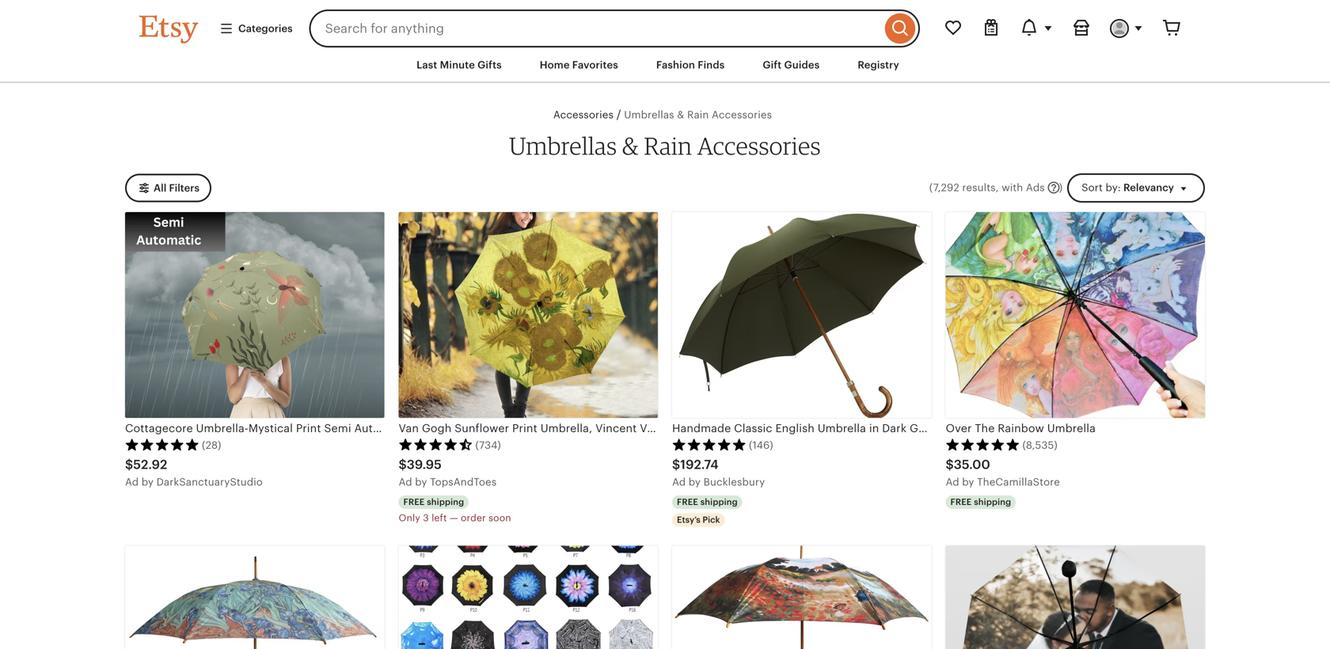 Task type: vqa. For each thing, say whether or not it's contained in the screenshot.
the Fashion Finds
yes



Task type: locate. For each thing, give the bounding box(es) containing it.
y inside $ 35.00 a d b y thecamillastore
[[969, 477, 975, 488]]

umbrella left in
[[818, 422, 866, 435]]

5 out of 5 stars image down the
[[946, 438, 1020, 451]]

2 umbrella from the left
[[1048, 422, 1096, 435]]

registry link
[[846, 51, 912, 79]]

gift
[[763, 59, 782, 71]]

d inside $ 35.00 a d b y thecamillastore
[[953, 477, 960, 488]]

0 horizontal spatial 5 out of 5 stars image
[[125, 438, 200, 451]]

y down 39.95
[[422, 477, 427, 488]]

accessories
[[553, 109, 614, 121], [712, 109, 772, 121], [698, 131, 821, 160]]

umbrellas down accessories link in the top of the page
[[509, 131, 617, 160]]

1 b from the left
[[142, 477, 148, 488]]

free for 39.95
[[404, 497, 425, 507]]

guides
[[784, 59, 820, 71]]

the
[[975, 422, 995, 435]]

b down 35.00
[[962, 477, 969, 488]]

0 vertical spatial rain
[[687, 109, 709, 121]]

free shipping etsy's pick
[[677, 497, 738, 525]]

shipping
[[427, 497, 464, 507], [701, 497, 738, 507], [974, 497, 1012, 507]]

y down 192.74
[[695, 477, 701, 488]]

$ for 52.92
[[125, 458, 133, 472]]

a inside $ 39.95 a d b y topsandtoes
[[399, 477, 406, 488]]

free inside free shipping etsy's pick
[[677, 497, 698, 507]]

free down 35.00
[[951, 497, 972, 507]]

b down 52.92
[[142, 477, 148, 488]]

$ 39.95 a d b y topsandtoes
[[399, 458, 497, 488]]

1 shipping from the left
[[427, 497, 464, 507]]

b
[[142, 477, 148, 488], [415, 477, 422, 488], [689, 477, 696, 488], [962, 477, 969, 488]]

None search field
[[309, 10, 920, 48]]

rain inside accessories / umbrellas & rain accessories
[[687, 109, 709, 121]]

y down 52.92
[[148, 477, 154, 488]]

1 horizontal spatial umbrellas
[[624, 109, 675, 121]]

gifts
[[478, 59, 502, 71]]

1 horizontal spatial &
[[677, 109, 685, 121]]

3 b from the left
[[689, 477, 696, 488]]

y inside $ 52.92 a d b y darksanctuarystudio
[[148, 477, 154, 488]]

$
[[125, 458, 133, 472], [399, 458, 407, 472], [672, 458, 681, 472], [946, 458, 954, 472]]

menu bar
[[111, 48, 1220, 83]]

& down accessories / umbrellas & rain accessories
[[622, 131, 639, 160]]

shipping up left
[[427, 497, 464, 507]]

d down 35.00
[[953, 477, 960, 488]]

etsy's
[[677, 515, 701, 525]]

d down 39.95
[[406, 477, 412, 488]]

free inside free shipping only 3 left — order soon
[[404, 497, 425, 507]]

1 horizontal spatial shipping
[[701, 497, 738, 507]]

4 d from the left
[[953, 477, 960, 488]]

4 y from the left
[[969, 477, 975, 488]]

39.95
[[407, 458, 442, 472]]

a inside $ 35.00 a d b y thecamillastore
[[946, 477, 953, 488]]

cottagecore umbrella-mystical print semi automatic umbrella-botanical printed umbrella-rain covers image
[[125, 212, 385, 418]]

home favorites link
[[528, 51, 630, 79]]

y
[[148, 477, 154, 488], [422, 477, 427, 488], [695, 477, 701, 488], [969, 477, 975, 488]]

b inside $ 52.92 a d b y darksanctuarystudio
[[142, 477, 148, 488]]

3 d from the left
[[679, 477, 686, 488]]

1 free from the left
[[404, 497, 425, 507]]

0 horizontal spatial umbrella
[[818, 422, 866, 435]]

only
[[399, 513, 420, 523]]

a for 39.95
[[399, 477, 406, 488]]

$ 35.00 a d b y thecamillastore
[[946, 458, 1060, 488]]

rain up 'umbrellas & rain accessories'
[[687, 109, 709, 121]]

3 $ from the left
[[672, 458, 681, 472]]

2 free from the left
[[677, 497, 698, 507]]

d for 39.95
[[406, 477, 412, 488]]

2 shipping from the left
[[701, 497, 738, 507]]

1 d from the left
[[132, 477, 139, 488]]

(8,535)
[[1023, 440, 1058, 451]]

&
[[677, 109, 685, 121], [622, 131, 639, 160]]

$ for 39.95
[[399, 458, 407, 472]]

5 out of 5 stars image down handmade
[[672, 438, 747, 451]]

2 5 out of 5 stars image from the left
[[672, 438, 747, 451]]

$ inside $ 39.95 a d b y topsandtoes
[[399, 458, 407, 472]]

y inside $ 39.95 a d b y topsandtoes
[[422, 477, 427, 488]]

1 horizontal spatial umbrella
[[1048, 422, 1096, 435]]

2 horizontal spatial free
[[951, 497, 972, 507]]

5 out of 5 stars image
[[125, 438, 200, 451], [672, 438, 747, 451], [946, 438, 1020, 451]]

umbrella up (8,535)
[[1048, 422, 1096, 435]]

over the rainbow umbrella image
[[946, 212, 1205, 418]]

over
[[946, 422, 972, 435]]

y down 35.00
[[969, 477, 975, 488]]

0 horizontal spatial free
[[404, 497, 425, 507]]

d inside $ 52.92 a d b y darksanctuarystudio
[[132, 477, 139, 488]]

$ 52.92 a d b y darksanctuarystudio
[[125, 458, 263, 488]]

3 y from the left
[[695, 477, 701, 488]]

finds
[[698, 59, 725, 71]]

2 d from the left
[[406, 477, 412, 488]]

a inside $ 192.74 a d b y bucklesbury
[[672, 477, 680, 488]]

b inside $ 39.95 a d b y topsandtoes
[[415, 477, 422, 488]]

)
[[1060, 182, 1063, 194]]

2 horizontal spatial shipping
[[974, 497, 1012, 507]]

b for 39.95
[[415, 477, 422, 488]]

4 $ from the left
[[946, 458, 954, 472]]

b for 192.74
[[689, 477, 696, 488]]

$ inside $ 52.92 a d b y darksanctuarystudio
[[125, 458, 133, 472]]

1 horizontal spatial free
[[677, 497, 698, 507]]

registry
[[858, 59, 900, 71]]

shipping inside free shipping etsy's pick
[[701, 497, 738, 507]]

1 $ from the left
[[125, 458, 133, 472]]

& inside accessories / umbrellas & rain accessories
[[677, 109, 685, 121]]

free up only
[[404, 497, 425, 507]]

d
[[132, 477, 139, 488], [406, 477, 412, 488], [679, 477, 686, 488], [953, 477, 960, 488]]

free
[[404, 497, 425, 507], [677, 497, 698, 507], [951, 497, 972, 507]]

0 vertical spatial umbrellas
[[624, 109, 675, 121]]

van gogh sunflower print umbrella, vincent van gogh gifts for her custom large umbrella windproof umbrella image
[[399, 212, 658, 418]]

5 out of 5 stars image for 192.74
[[672, 438, 747, 451]]

fashion finds link
[[645, 51, 737, 79]]

( 7,292 results,
[[930, 182, 999, 194]]

1 y from the left
[[148, 477, 154, 488]]

shipping for 39.95
[[427, 497, 464, 507]]

a inside $ 52.92 a d b y darksanctuarystudio
[[125, 477, 132, 488]]

bucklesbury
[[704, 477, 765, 488]]

b inside $ 192.74 a d b y bucklesbury
[[689, 477, 696, 488]]

5 out of 5 stars image for 35.00
[[946, 438, 1020, 451]]

free up etsy's
[[677, 497, 698, 507]]

classic
[[734, 422, 773, 435]]

order
[[461, 513, 486, 523]]

with
[[1002, 182, 1024, 194]]

b inside $ 35.00 a d b y thecamillastore
[[962, 477, 969, 488]]

5 out of 5 stars image for 52.92
[[125, 438, 200, 451]]

sort
[[1082, 182, 1103, 194]]

$ inside $ 35.00 a d b y thecamillastore
[[946, 458, 954, 472]]

handmade classic english umbrella in dark green image
[[672, 212, 932, 418]]

1 horizontal spatial 5 out of 5 stars image
[[672, 438, 747, 451]]

a for 192.74
[[672, 477, 680, 488]]

3 5 out of 5 stars image from the left
[[946, 438, 1020, 451]]

2 horizontal spatial 5 out of 5 stars image
[[946, 438, 1020, 451]]

1 5 out of 5 stars image from the left
[[125, 438, 200, 451]]

custom umbrella, fully customized underside print umbrella, personalized umbrella, uv protected windproof and fold-able umbrella. image
[[946, 546, 1205, 649]]

y for 39.95
[[422, 477, 427, 488]]

umbrellas
[[624, 109, 675, 121], [509, 131, 617, 160]]

y inside $ 192.74 a d b y bucklesbury
[[695, 477, 701, 488]]

umbrella
[[818, 422, 866, 435], [1048, 422, 1096, 435]]

1 a from the left
[[125, 477, 132, 488]]

thecamillastore
[[977, 477, 1060, 488]]

b for 35.00
[[962, 477, 969, 488]]

shipping for 192.74
[[701, 497, 738, 507]]

2 a from the left
[[399, 477, 406, 488]]

shipping up pick
[[701, 497, 738, 507]]

umbrellas right /
[[624, 109, 675, 121]]

d inside $ 39.95 a d b y topsandtoes
[[406, 477, 412, 488]]

d down 52.92
[[132, 477, 139, 488]]

/
[[617, 108, 621, 121]]

3 a from the left
[[672, 477, 680, 488]]

$ inside $ 192.74 a d b y bucklesbury
[[672, 458, 681, 472]]

gift guides link
[[751, 51, 832, 79]]

d for 35.00
[[953, 477, 960, 488]]

by:
[[1106, 182, 1121, 194]]

d inside $ 192.74 a d b y bucklesbury
[[679, 477, 686, 488]]

b down 39.95
[[415, 477, 422, 488]]

3 shipping from the left
[[974, 497, 1012, 507]]

0 vertical spatial &
[[677, 109, 685, 121]]

2 $ from the left
[[399, 458, 407, 472]]

y for 35.00
[[969, 477, 975, 488]]

ads
[[1026, 182, 1045, 194]]

shipping inside free shipping only 3 left — order soon
[[427, 497, 464, 507]]

0 horizontal spatial umbrellas
[[509, 131, 617, 160]]

a for 35.00
[[946, 477, 953, 488]]

d down 192.74
[[679, 477, 686, 488]]

rain down accessories / umbrellas & rain accessories
[[644, 131, 693, 160]]

home
[[540, 59, 570, 71]]

umbrellas & rain accessories
[[509, 131, 821, 160]]

free shipping only 3 left — order soon
[[399, 497, 511, 523]]

2 y from the left
[[422, 477, 427, 488]]

b down 192.74
[[689, 477, 696, 488]]

5 out of 5 stars image up 52.92
[[125, 438, 200, 451]]

0 horizontal spatial shipping
[[427, 497, 464, 507]]

a
[[125, 477, 132, 488], [399, 477, 406, 488], [672, 477, 680, 488], [946, 477, 953, 488]]

$ for 192.74
[[672, 458, 681, 472]]

d for 52.92
[[132, 477, 139, 488]]

& up 'umbrellas & rain accessories'
[[677, 109, 685, 121]]

rain
[[687, 109, 709, 121], [644, 131, 693, 160]]

4 a from the left
[[946, 477, 953, 488]]

1 vertical spatial &
[[622, 131, 639, 160]]

$ for 35.00
[[946, 458, 954, 472]]

4 b from the left
[[962, 477, 969, 488]]

shipping down $ 35.00 a d b y thecamillastore
[[974, 497, 1012, 507]]

with ads
[[1002, 182, 1045, 194]]

1 umbrella from the left
[[818, 422, 866, 435]]

topsandtoes
[[430, 477, 497, 488]]

2 b from the left
[[415, 477, 422, 488]]



Task type: describe. For each thing, give the bounding box(es) containing it.
handmade classic english umbrella in dark green
[[672, 422, 943, 435]]

sort by: relevancy
[[1082, 182, 1174, 194]]

all filters
[[154, 182, 200, 194]]

menu bar containing last minute gifts
[[111, 48, 1220, 83]]

fashion
[[656, 59, 695, 71]]

y for 192.74
[[695, 477, 701, 488]]

7,292
[[934, 182, 960, 194]]

4.5 out of 5 stars image
[[399, 438, 473, 451]]

fashion finds
[[656, 59, 725, 71]]

categories
[[238, 22, 293, 34]]

umbrella for 35.00
[[1048, 422, 1096, 435]]

all filters button
[[125, 174, 211, 202]]

in
[[869, 422, 879, 435]]

35.00
[[954, 458, 991, 472]]

home favorites
[[540, 59, 618, 71]]

52.92
[[133, 458, 167, 472]]

results,
[[963, 182, 999, 194]]

1 vertical spatial umbrellas
[[509, 131, 617, 160]]

(734)
[[476, 440, 501, 451]]

b for 52.92
[[142, 477, 148, 488]]

free shipping
[[951, 497, 1012, 507]]

filters
[[169, 182, 200, 194]]

(146)
[[749, 440, 774, 451]]

soon
[[489, 513, 511, 523]]

left
[[432, 513, 447, 523]]

a for 52.92
[[125, 477, 132, 488]]

vincent van gogh's "blue irises" wooden stick rain umbrella image
[[125, 546, 385, 649]]

rainbow
[[998, 422, 1045, 435]]

english
[[776, 422, 815, 435]]

relevancy
[[1124, 182, 1174, 194]]

1 vertical spatial rain
[[644, 131, 693, 160]]

umbrellas inside accessories / umbrellas & rain accessories
[[624, 109, 675, 121]]

—
[[450, 513, 458, 523]]

last minute gifts link
[[405, 51, 514, 79]]

3
[[423, 513, 429, 523]]

pick
[[703, 515, 720, 525]]

$ 192.74 a d b y bucklesbury
[[672, 458, 765, 488]]

free for 192.74
[[677, 497, 698, 507]]

d for 192.74
[[679, 477, 686, 488]]

accessories / umbrellas & rain accessories
[[553, 108, 772, 121]]

inverted umbrella, windproof reverse umbrella, umbrellas for women and men with uv protection, upside down umbrella with c-handle image
[[399, 546, 658, 649]]

handmade
[[672, 422, 731, 435]]

green
[[910, 422, 943, 435]]

umbrella for 192.74
[[818, 422, 866, 435]]

192.74
[[681, 458, 719, 472]]

gift guides
[[763, 59, 820, 71]]

darksanctuarystudio
[[156, 477, 263, 488]]

dark
[[882, 422, 907, 435]]

0 horizontal spatial &
[[622, 131, 639, 160]]

none search field inside categories banner
[[309, 10, 920, 48]]

minute
[[440, 59, 475, 71]]

all
[[154, 182, 167, 194]]

(28)
[[202, 440, 221, 451]]

last
[[417, 59, 437, 71]]

categories banner
[[111, 0, 1220, 48]]

over the rainbow umbrella
[[946, 422, 1096, 435]]

(
[[930, 182, 933, 194]]

y for 52.92
[[148, 477, 154, 488]]

3 free from the left
[[951, 497, 972, 507]]

Search for anything text field
[[309, 10, 881, 48]]

categories button
[[208, 14, 305, 43]]

accessories link
[[553, 108, 614, 121]]

claude monet's "poppy fields" wooden stick rain umbrella image
[[672, 546, 932, 649]]

last minute gifts
[[417, 59, 502, 71]]

favorites
[[572, 59, 618, 71]]



